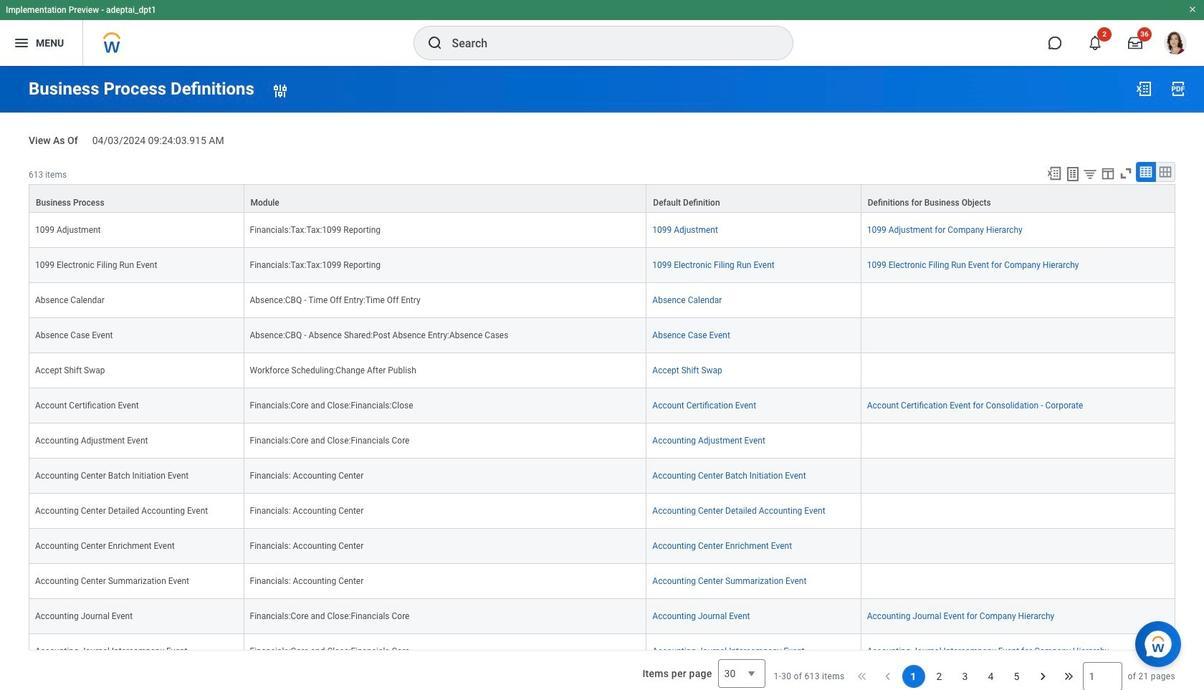 Task type: vqa. For each thing, say whether or not it's contained in the screenshot.
Developing a Personal Accountability Framework
no



Task type: locate. For each thing, give the bounding box(es) containing it.
7 row from the top
[[29, 388, 1176, 424]]

view printable version (pdf) image
[[1170, 80, 1187, 98]]

select to filter grid data image
[[1083, 166, 1098, 181]]

Search Workday  search field
[[452, 27, 763, 59]]

14 row from the top
[[29, 634, 1176, 669]]

banner
[[0, 0, 1204, 66]]

3 cell from the top
[[862, 353, 1176, 388]]

table image
[[1139, 165, 1154, 179]]

chevron right small image
[[1036, 669, 1050, 684]]

export to excel image left export to worksheets image
[[1047, 165, 1062, 181]]

export to excel image left view printable version (pdf) icon
[[1136, 80, 1153, 98]]

Go to page number text field
[[1083, 662, 1122, 690]]

inbox large image
[[1128, 36, 1143, 50]]

chevron left small image
[[881, 669, 895, 684]]

notifications large image
[[1088, 36, 1103, 50]]

3 row from the top
[[29, 248, 1176, 283]]

11 row from the top
[[29, 529, 1176, 564]]

0 vertical spatial export to excel image
[[1136, 80, 1153, 98]]

click to view/edit grid preferences image
[[1100, 165, 1116, 181]]

export to excel image
[[1136, 80, 1153, 98], [1047, 165, 1062, 181]]

items per page element
[[641, 651, 765, 690]]

change selection image
[[272, 82, 289, 99]]

1 horizontal spatial export to excel image
[[1136, 80, 1153, 98]]

list
[[902, 665, 1028, 688]]

chevron 2x left small image
[[855, 669, 869, 684]]

1 row from the top
[[29, 184, 1176, 213]]

8 cell from the top
[[862, 564, 1176, 599]]

row
[[29, 184, 1176, 213], [29, 213, 1176, 248], [29, 248, 1176, 283], [29, 283, 1176, 318], [29, 318, 1176, 353], [29, 353, 1176, 388], [29, 388, 1176, 424], [29, 424, 1176, 459], [29, 459, 1176, 494], [29, 494, 1176, 529], [29, 529, 1176, 564], [29, 564, 1176, 599], [29, 599, 1176, 634], [29, 634, 1176, 669]]

status
[[774, 671, 845, 682]]

0 horizontal spatial export to excel image
[[1047, 165, 1062, 181]]

5 cell from the top
[[862, 459, 1176, 494]]

1 vertical spatial export to excel image
[[1047, 165, 1062, 181]]

cell
[[862, 283, 1176, 318], [862, 318, 1176, 353], [862, 353, 1176, 388], [862, 424, 1176, 459], [862, 459, 1176, 494], [862, 494, 1176, 529], [862, 529, 1176, 564], [862, 564, 1176, 599]]

export to worksheets image
[[1065, 165, 1082, 183]]

profile logan mcneil image
[[1164, 32, 1187, 57]]

main content
[[0, 66, 1204, 690]]

toolbar
[[1040, 162, 1176, 184]]

8 row from the top
[[29, 424, 1176, 459]]

export to excel image for export to worksheets image
[[1047, 165, 1062, 181]]



Task type: describe. For each thing, give the bounding box(es) containing it.
7 cell from the top
[[862, 529, 1176, 564]]

search image
[[426, 34, 443, 52]]

pagination element
[[774, 651, 1176, 690]]

9 row from the top
[[29, 459, 1176, 494]]

5 row from the top
[[29, 318, 1176, 353]]

list inside pagination element
[[902, 665, 1028, 688]]

status inside pagination element
[[774, 671, 845, 682]]

6 cell from the top
[[862, 494, 1176, 529]]

4 row from the top
[[29, 283, 1176, 318]]

2 cell from the top
[[862, 318, 1176, 353]]

chevron 2x right small image
[[1061, 669, 1076, 684]]

close environment banner image
[[1189, 5, 1197, 14]]

expand table image
[[1159, 165, 1173, 179]]

export to excel image for view printable version (pdf) icon
[[1136, 80, 1153, 98]]

1 cell from the top
[[862, 283, 1176, 318]]

2 row from the top
[[29, 213, 1176, 248]]

fullscreen image
[[1118, 165, 1134, 181]]

10 row from the top
[[29, 494, 1176, 529]]

justify image
[[13, 34, 30, 52]]

13 row from the top
[[29, 599, 1176, 634]]

4 cell from the top
[[862, 424, 1176, 459]]

6 row from the top
[[29, 353, 1176, 388]]

12 row from the top
[[29, 564, 1176, 599]]



